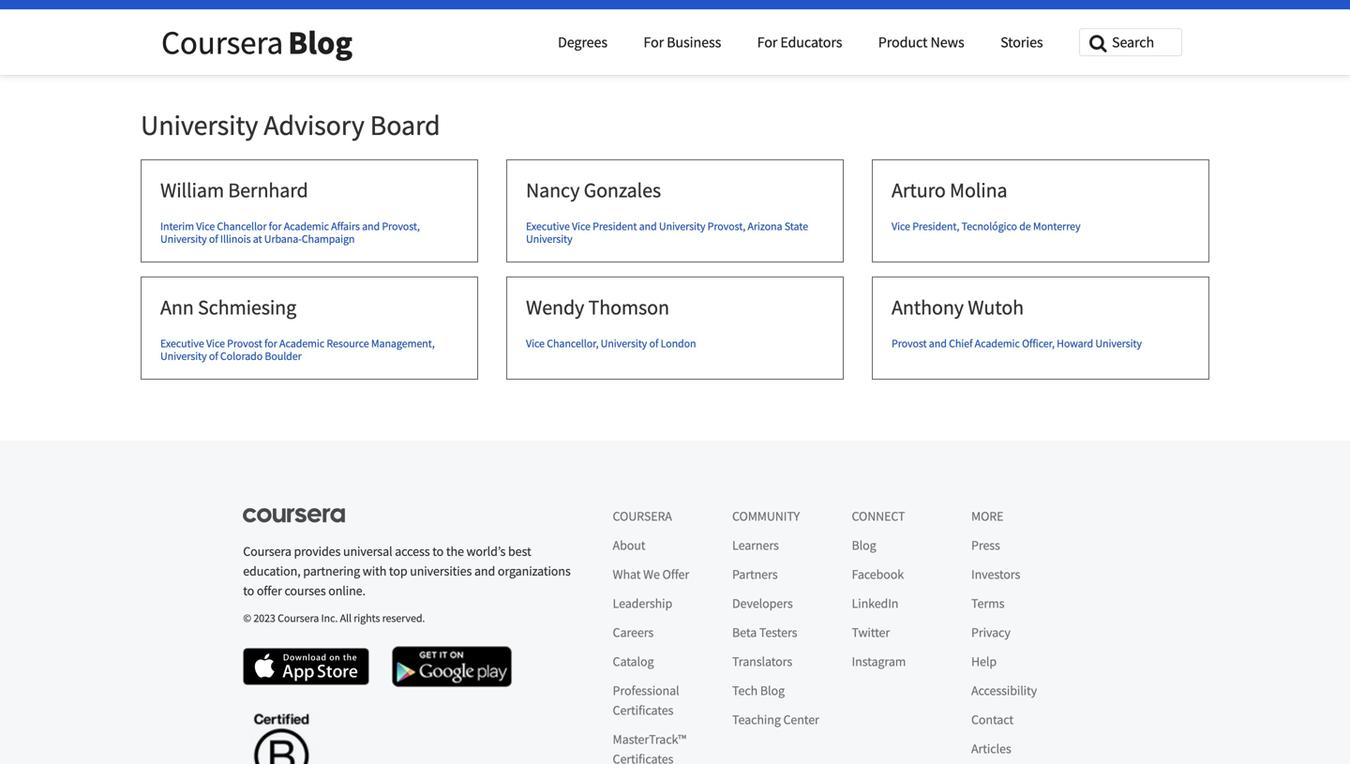 Task type: locate. For each thing, give the bounding box(es) containing it.
vice chancellor, university of london
[[526, 336, 697, 351]]

provost,
[[382, 219, 420, 234], [708, 219, 746, 234]]

vice left president in the left top of the page
[[572, 219, 591, 234]]

vice down ann schmiesing
[[206, 336, 225, 351]]

product news
[[879, 33, 965, 52]]

academic inside executive vice provost for academic resource management, university of colorado boulder
[[280, 336, 325, 351]]

for for ann schmiesing
[[265, 336, 277, 351]]

1 vertical spatial executive
[[160, 336, 204, 351]]

for right "at"
[[269, 219, 282, 234]]

0 horizontal spatial executive
[[160, 336, 204, 351]]

for for for educators
[[758, 33, 778, 52]]

professional certificates
[[613, 682, 680, 719]]

and inside interim vice chancellor for academic affairs and provost, university of illinois at urbana-champaign
[[362, 219, 380, 234]]

0 vertical spatial certificates
[[613, 702, 674, 719]]

provost and chief academic officer, howard university
[[892, 336, 1143, 351]]

wutoh
[[968, 295, 1024, 320]]

0 horizontal spatial provost,
[[382, 219, 420, 234]]

2 vertical spatial blog
[[761, 682, 785, 699]]

provost, left arizona
[[708, 219, 746, 234]]

1 horizontal spatial provost,
[[708, 219, 746, 234]]

1 provost from the left
[[227, 336, 262, 351]]

for business link
[[644, 33, 722, 52]]

stories
[[1001, 33, 1044, 52]]

blog link
[[852, 537, 877, 554]]

university inside executive vice provost for academic resource management, university of colorado boulder
[[160, 349, 207, 363]]

arizona
[[748, 219, 783, 234]]

developers link
[[733, 595, 793, 612]]

mastertrack™ certificates link
[[613, 731, 687, 765]]

university down ann
[[160, 349, 207, 363]]

what
[[613, 566, 641, 583]]

careers link
[[613, 624, 654, 641]]

to left the offer
[[243, 582, 254, 599]]

1 vertical spatial certificates
[[613, 751, 674, 765]]

board
[[370, 107, 440, 143]]

certificates inside professional certificates
[[613, 702, 674, 719]]

more up press
[[972, 508, 1004, 525]]

of inside executive vice provost for academic resource management, university of colorado boulder
[[209, 349, 218, 363]]

for
[[269, 219, 282, 234], [265, 336, 277, 351]]

to
[[433, 543, 444, 560], [243, 582, 254, 599]]

vice left president,
[[892, 219, 911, 234]]

partners link
[[733, 566, 778, 583]]

twitter
[[852, 624, 890, 641]]

chancellor,
[[547, 336, 599, 351]]

0 horizontal spatial more
[[368, 27, 396, 44]]

0 vertical spatial blog
[[288, 22, 353, 63]]

for for william bernhard
[[269, 219, 282, 234]]

and down world's
[[475, 563, 495, 580]]

2 provost, from the left
[[708, 219, 746, 234]]

wendy thomson
[[526, 295, 670, 320]]

of left colorado
[[209, 349, 218, 363]]

coursera for coursera
[[613, 508, 672, 525]]

1 vertical spatial for
[[265, 336, 277, 351]]

academic left resource
[[280, 336, 325, 351]]

certificates for professional certificates
[[613, 702, 674, 719]]

certificates down mastertrack™
[[613, 751, 674, 765]]

executive vice president and university provost, arizona state university
[[526, 219, 809, 246]]

None text field
[[1080, 28, 1183, 56]]

product
[[879, 33, 928, 52]]

university advisory board
[[141, 107, 440, 143]]

and inside coursera provides universal access to the world's best education, partnering with top universities and organizations to offer courses online.
[[475, 563, 495, 580]]

provost, inside interim vice chancellor for academic affairs and provost, university of illinois at urbana-champaign
[[382, 219, 420, 234]]

0 horizontal spatial blog
[[288, 22, 353, 63]]

b corp image
[[243, 703, 320, 765]]

0 vertical spatial more
[[368, 27, 396, 44]]

and left chief
[[929, 336, 947, 351]]

reserved.
[[382, 611, 425, 626]]

management,
[[371, 336, 435, 351]]

for
[[644, 33, 664, 52], [758, 33, 778, 52]]

vice inside executive vice president and university provost, arizona state university
[[572, 219, 591, 234]]

help
[[972, 653, 997, 670]]

vice right interim
[[196, 219, 215, 234]]

teaching center link
[[733, 712, 820, 728]]

of
[[209, 232, 218, 246], [650, 336, 659, 351], [209, 349, 218, 363]]

investors link
[[972, 566, 1021, 583]]

and inside executive vice president and university provost, arizona state university
[[639, 219, 657, 234]]

more inside read more link
[[368, 27, 396, 44]]

executive inside executive vice provost for academic resource management, university of colorado boulder
[[160, 336, 204, 351]]

for right colorado
[[265, 336, 277, 351]]

read
[[339, 27, 366, 44]]

tech blog link
[[733, 682, 785, 699]]

privacy
[[972, 624, 1011, 641]]

certificates down professional
[[613, 702, 674, 719]]

1 horizontal spatial executive
[[526, 219, 570, 234]]

None search field
[[1080, 28, 1183, 56]]

thomson
[[589, 295, 670, 320]]

instagram
[[852, 653, 906, 670]]

about
[[613, 537, 646, 554]]

howard
[[1057, 336, 1094, 351]]

accessibility
[[972, 682, 1038, 699]]

linkedin
[[852, 595, 899, 612]]

university down william on the top of the page
[[160, 232, 207, 246]]

blog up facebook
[[852, 537, 877, 554]]

blog up advisory
[[288, 22, 353, 63]]

champaign
[[302, 232, 355, 246]]

0 horizontal spatial to
[[243, 582, 254, 599]]

provost, right affairs
[[382, 219, 420, 234]]

william bernhard
[[160, 177, 308, 203]]

academic for bernhard
[[284, 219, 329, 234]]

academic
[[284, 219, 329, 234], [280, 336, 325, 351], [975, 336, 1020, 351]]

and right president in the left top of the page
[[639, 219, 657, 234]]

beta testers link
[[733, 624, 798, 641]]

articles link
[[972, 741, 1012, 757]]

of left illinois
[[209, 232, 218, 246]]

connect
[[852, 508, 906, 525]]

coursera for coursera provides universal access to the world's best education, partnering with top universities and organizations to offer courses online.
[[243, 543, 292, 560]]

educators
[[781, 33, 843, 52]]

and right affairs
[[362, 219, 380, 234]]

academic inside interim vice chancellor for academic affairs and provost, university of illinois at urbana-champaign
[[284, 219, 329, 234]]

provost down anthony
[[892, 336, 927, 351]]

accessibility link
[[972, 682, 1038, 699]]

top
[[389, 563, 408, 580]]

executive for nancy
[[526, 219, 570, 234]]

certificates inside mastertrack™ certificates
[[613, 751, 674, 765]]

testers
[[760, 624, 798, 641]]

1 vertical spatial more
[[972, 508, 1004, 525]]

for inside executive vice provost for academic resource management, university of colorado boulder
[[265, 336, 277, 351]]

coursera image
[[243, 508, 345, 523]]

vice inside executive vice provost for academic resource management, university of colorado boulder
[[206, 336, 225, 351]]

chancellor
[[217, 219, 267, 234]]

william
[[160, 177, 224, 203]]

executive down ann
[[160, 336, 204, 351]]

of inside interim vice chancellor for academic affairs and provost, university of illinois at urbana-champaign
[[209, 232, 218, 246]]

0 vertical spatial executive
[[526, 219, 570, 234]]

for inside interim vice chancellor for academic affairs and provost, university of illinois at urbana-champaign
[[269, 219, 282, 234]]

officer,
[[1023, 336, 1055, 351]]

university down 'thomson'
[[601, 336, 647, 351]]

0 horizontal spatial provost
[[227, 336, 262, 351]]

1 horizontal spatial blog
[[761, 682, 785, 699]]

investors
[[972, 566, 1021, 583]]

for educators
[[758, 33, 843, 52]]

chief
[[949, 336, 973, 351]]

and
[[362, 219, 380, 234], [639, 219, 657, 234], [929, 336, 947, 351], [475, 563, 495, 580]]

degrees link
[[558, 33, 608, 52]]

university right howard
[[1096, 336, 1143, 351]]

university inside interim vice chancellor for academic affairs and provost, university of illinois at urbana-champaign
[[160, 232, 207, 246]]

coursera for coursera blog
[[161, 22, 283, 63]]

about link
[[613, 537, 646, 554]]

nancy gonzales
[[526, 177, 661, 203]]

more
[[368, 27, 396, 44], [972, 508, 1004, 525]]

vice for bernhard
[[196, 219, 215, 234]]

2 for from the left
[[758, 33, 778, 52]]

tecnológico
[[962, 219, 1018, 234]]

executive inside executive vice president and university provost, arizona state university
[[526, 219, 570, 234]]

provost
[[227, 336, 262, 351], [892, 336, 927, 351]]

1 horizontal spatial for
[[758, 33, 778, 52]]

certificates
[[613, 702, 674, 719], [613, 751, 674, 765]]

academic left affairs
[[284, 219, 329, 234]]

certificates for mastertrack™ certificates
[[613, 751, 674, 765]]

offer
[[663, 566, 690, 583]]

1 provost, from the left
[[382, 219, 420, 234]]

more right the read
[[368, 27, 396, 44]]

1 horizontal spatial to
[[433, 543, 444, 560]]

of left london
[[650, 336, 659, 351]]

to left the
[[433, 543, 444, 560]]

at
[[253, 232, 262, 246]]

for for for business
[[644, 33, 664, 52]]

0 vertical spatial for
[[269, 219, 282, 234]]

0 horizontal spatial for
[[644, 33, 664, 52]]

boulder
[[265, 349, 302, 363]]

gonzales
[[584, 177, 661, 203]]

learners
[[733, 537, 779, 554]]

1 horizontal spatial provost
[[892, 336, 927, 351]]

2 certificates from the top
[[613, 751, 674, 765]]

london
[[661, 336, 697, 351]]

blog right tech
[[761, 682, 785, 699]]

for left educators
[[758, 33, 778, 52]]

coursera inside coursera provides universal access to the world's best education, partnering with top universities and organizations to offer courses online.
[[243, 543, 292, 560]]

degrees
[[558, 33, 608, 52]]

2 horizontal spatial blog
[[852, 537, 877, 554]]

wendy
[[526, 295, 585, 320]]

1 for from the left
[[644, 33, 664, 52]]

for left business
[[644, 33, 664, 52]]

executive down nancy
[[526, 219, 570, 234]]

provost down schmiesing
[[227, 336, 262, 351]]

1 certificates from the top
[[613, 702, 674, 719]]

vice inside interim vice chancellor for academic affairs and provost, university of illinois at urbana-champaign
[[196, 219, 215, 234]]

help link
[[972, 653, 997, 670]]

leadership link
[[613, 595, 673, 612]]

executive
[[526, 219, 570, 234], [160, 336, 204, 351]]

schmiesing
[[198, 295, 297, 320]]



Task type: vqa. For each thing, say whether or not it's contained in the screenshot.
the credentials within the 'and stackable credentials .'
no



Task type: describe. For each thing, give the bounding box(es) containing it.
search image
[[1080, 28, 1107, 53]]

download on the app store image
[[243, 648, 370, 686]]

all
[[340, 611, 352, 626]]

coursera blog
[[161, 22, 353, 63]]

illinois
[[220, 232, 251, 246]]

translators
[[733, 653, 793, 670]]

monterrey
[[1034, 219, 1081, 234]]

advisory
[[264, 107, 365, 143]]

coursera provides universal access to the world's best education, partnering with top universities and organizations to offer courses online.
[[243, 543, 571, 599]]

privacy link
[[972, 624, 1011, 641]]

for business
[[644, 33, 722, 52]]

inc.
[[321, 611, 338, 626]]

blog for tech blog
[[761, 682, 785, 699]]

mastertrack™ certificates
[[613, 731, 687, 765]]

stories link
[[1001, 33, 1044, 52]]

product news link
[[879, 33, 965, 52]]

executive vice provost for academic resource management, university of colorado boulder
[[160, 336, 435, 363]]

what we offer link
[[613, 566, 690, 583]]

contact link
[[972, 712, 1014, 728]]

learners link
[[733, 537, 779, 554]]

2023
[[254, 611, 276, 626]]

colorado
[[220, 349, 263, 363]]

arturo
[[892, 177, 946, 203]]

facebook link
[[852, 566, 904, 583]]

arturo molina
[[892, 177, 1008, 203]]

© 2023 coursera inc. all rights reserved.
[[243, 611, 425, 626]]

for educators link
[[758, 33, 843, 52]]

rights
[[354, 611, 380, 626]]

center
[[784, 712, 820, 728]]

1 horizontal spatial more
[[972, 508, 1004, 525]]

we
[[644, 566, 660, 583]]

organizations
[[498, 563, 571, 580]]

executive for ann
[[160, 336, 204, 351]]

access
[[395, 543, 430, 560]]

state
[[785, 219, 809, 234]]

get it on google play image
[[391, 646, 512, 688]]

press link
[[972, 537, 1001, 554]]

universities
[[410, 563, 472, 580]]

urbana-
[[264, 232, 302, 246]]

bernhard
[[228, 177, 308, 203]]

catalog link
[[613, 653, 654, 670]]

facebook
[[852, 566, 904, 583]]

business
[[667, 33, 722, 52]]

resource
[[327, 336, 369, 351]]

university right president in the left top of the page
[[659, 219, 706, 234]]

news
[[931, 33, 965, 52]]

interim
[[160, 219, 194, 234]]

articles
[[972, 741, 1012, 757]]

professional
[[613, 682, 680, 699]]

academic for schmiesing
[[280, 336, 325, 351]]

read more link
[[142, 26, 1190, 45]]

teaching
[[733, 712, 781, 728]]

education,
[[243, 563, 301, 580]]

beta testers
[[733, 624, 798, 641]]

provost inside executive vice provost for academic resource management, university of colorado boulder
[[227, 336, 262, 351]]

world's
[[467, 543, 506, 560]]

online.
[[329, 582, 366, 599]]

contact
[[972, 712, 1014, 728]]

tech blog
[[733, 682, 785, 699]]

vice left chancellor,
[[526, 336, 545, 351]]

university up william on the top of the page
[[141, 107, 258, 143]]

community
[[733, 508, 800, 525]]

interim vice chancellor for academic affairs and provost, university of illinois at urbana-champaign
[[160, 219, 420, 246]]

vice for schmiesing
[[206, 336, 225, 351]]

partners
[[733, 566, 778, 583]]

academic down wutoh
[[975, 336, 1020, 351]]

2 provost from the left
[[892, 336, 927, 351]]

1 vertical spatial blog
[[852, 537, 877, 554]]

ann
[[160, 295, 194, 320]]

1 vertical spatial to
[[243, 582, 254, 599]]

affairs
[[331, 219, 360, 234]]

terms link
[[972, 595, 1005, 612]]

president,
[[913, 219, 960, 234]]

provost, inside executive vice president and university provost, arizona state university
[[708, 219, 746, 234]]

leadership
[[613, 595, 673, 612]]

offer
[[257, 582, 282, 599]]

the
[[446, 543, 464, 560]]

terms
[[972, 595, 1005, 612]]

read more
[[339, 27, 396, 44]]

president
[[593, 219, 637, 234]]

blog for coursera blog
[[288, 22, 353, 63]]

partnering
[[303, 563, 360, 580]]

anthony
[[892, 295, 964, 320]]

instagram link
[[852, 653, 906, 670]]

what we offer
[[613, 566, 690, 583]]

teaching center
[[733, 712, 820, 728]]

translators link
[[733, 653, 793, 670]]

©
[[243, 611, 251, 626]]

vice for gonzales
[[572, 219, 591, 234]]

molina
[[950, 177, 1008, 203]]

university down nancy
[[526, 232, 573, 246]]

0 vertical spatial to
[[433, 543, 444, 560]]



